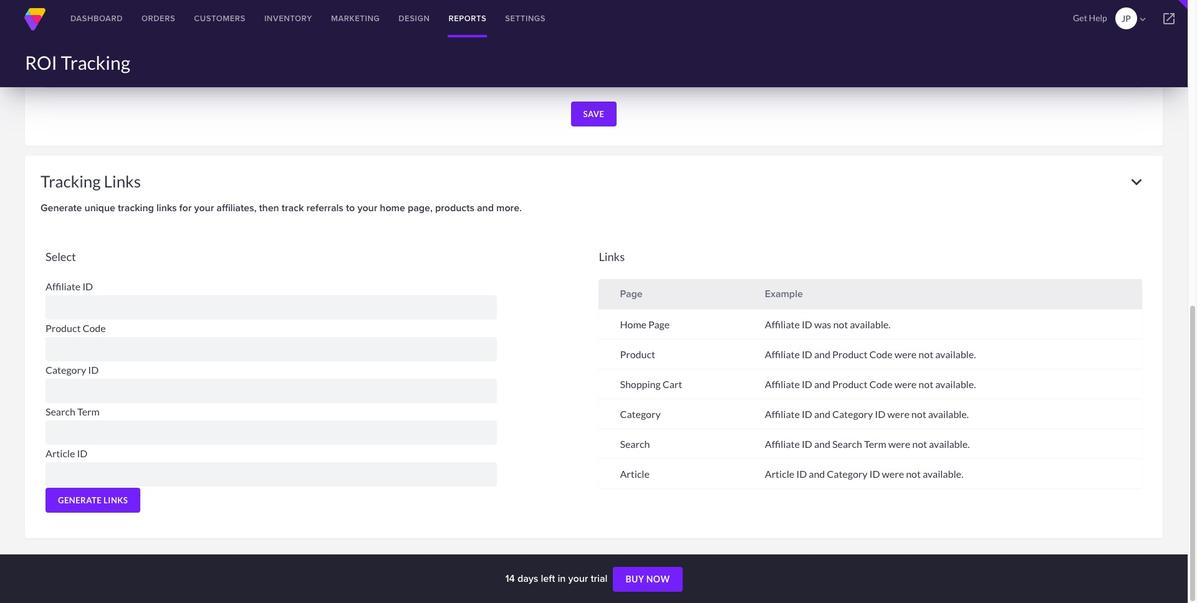 Task type: locate. For each thing, give the bounding box(es) containing it.
record right roi
[[67, 67, 98, 81]]

your
[[194, 201, 214, 215], [358, 201, 378, 215], [569, 572, 589, 586]]

code
[[83, 323, 106, 335], [870, 349, 893, 360], [870, 379, 893, 390]]

Article ID text field
[[46, 463, 497, 487]]

search term
[[46, 406, 100, 418]]

your right for
[[194, 201, 214, 215]]

design
[[399, 12, 430, 24]]

product code
[[46, 323, 106, 335]]

save link
[[571, 102, 617, 127]]

0 vertical spatial generate
[[41, 201, 82, 215]]

links
[[104, 172, 141, 192], [599, 250, 625, 264], [104, 496, 128, 506]]

record inside affiliate record
[[67, 67, 98, 81]]

2 horizontal spatial article
[[765, 468, 795, 480]]

to
[[346, 201, 355, 215]]

term down category id
[[77, 406, 100, 418]]

category down affiliate id and search term were not available.
[[828, 468, 868, 480]]

select
[[46, 250, 76, 264]]

and for article
[[809, 468, 826, 480]]

0 horizontal spatial article
[[46, 448, 75, 460]]

1 vertical spatial page
[[649, 319, 670, 331]]

0 horizontal spatial your
[[194, 201, 214, 215]]

Search Term text field
[[46, 421, 497, 446]]

1 horizontal spatial record
[[163, 67, 195, 81]]

referrals
[[307, 201, 344, 215]]

product up affiliate id and category id were not available.
[[833, 379, 868, 390]]

links for tracking links
[[104, 172, 141, 192]]

available. for search
[[930, 438, 970, 450]]

code up category id
[[83, 323, 106, 335]]

1 horizontal spatial article
[[620, 468, 650, 480]]

article for article id
[[46, 448, 75, 460]]

term
[[77, 406, 100, 418], [865, 438, 887, 450]]

tracking down new/inactive
[[61, 51, 130, 74]]

code up affiliate id and category id were not available.
[[870, 379, 893, 390]]

generate down article id
[[58, 496, 102, 506]]

days
[[518, 572, 539, 586]]

0 horizontal spatial record
[[67, 67, 98, 81]]

id
[[82, 281, 93, 293], [802, 319, 813, 331], [802, 349, 813, 360], [88, 365, 99, 376], [802, 379, 813, 390], [802, 408, 813, 420], [876, 408, 886, 420], [802, 438, 813, 450], [77, 448, 88, 460], [797, 468, 807, 480], [870, 468, 881, 480]]

and up article id and category id were not available. at the bottom
[[815, 438, 831, 450]]

not
[[834, 319, 849, 331], [919, 349, 934, 360], [919, 379, 934, 390], [912, 408, 927, 420], [913, 438, 928, 450], [907, 468, 921, 480]]

category up search term
[[46, 365, 86, 376]]

1 record from the left
[[67, 67, 98, 81]]

code for product
[[870, 349, 893, 360]]

article for article id and category id were not available.
[[765, 468, 795, 480]]

article
[[46, 448, 75, 460], [620, 468, 650, 480], [765, 468, 795, 480]]

not for search
[[913, 438, 928, 450]]

1 horizontal spatial term
[[865, 438, 887, 450]]

page right 'home'
[[649, 319, 670, 331]]

and down affiliate id and search term were not available.
[[809, 468, 826, 480]]

article id
[[46, 448, 90, 460]]

2 vertical spatial links
[[104, 496, 128, 506]]

affiliate id and product code were not available. up affiliate id and category id were not available.
[[765, 379, 977, 390]]

your right in
[[569, 572, 589, 586]]

available. for product
[[936, 349, 977, 360]]

search down shopping
[[620, 438, 650, 450]]

1 affiliate id and product code were not available. from the top
[[765, 349, 977, 360]]

were for product
[[895, 349, 917, 360]]

1 horizontal spatial search
[[620, 438, 650, 450]]

tracking links
[[41, 172, 141, 192]]

and down was
[[815, 349, 831, 360]]

jp
[[1122, 13, 1132, 24]]

and for product
[[815, 349, 831, 360]]

0 vertical spatial term
[[77, 406, 100, 418]]

0 vertical spatial code
[[83, 323, 106, 335]]

0 horizontal spatial search
[[46, 406, 75, 418]]

affiliate id and product code were not available. down affiliate id was not available. at the bottom right of page
[[765, 349, 977, 360]]

new/inactive
[[51, 13, 119, 27]]

record
[[67, 67, 98, 81], [163, 67, 195, 81]]

get
[[1074, 12, 1088, 23]]

1 vertical spatial tracking
[[41, 172, 101, 192]]

1 vertical spatial term
[[865, 438, 887, 450]]

record down add link
[[163, 67, 195, 81]]

affiliate id and product code were not available. for product
[[765, 349, 977, 360]]

and up affiliate id and category id were not available.
[[815, 379, 831, 390]]

and up affiliate id and search term were not available.
[[815, 408, 831, 420]]

were for article
[[883, 468, 905, 480]]

0 horizontal spatial term
[[77, 406, 100, 418]]

marketing
[[331, 12, 380, 24]]

click
[[589, 67, 611, 81]]

category id
[[46, 365, 101, 376]]

0 vertical spatial affiliate id and product code were not available.
[[765, 349, 977, 360]]

14 days left in your trial
[[506, 572, 610, 586]]

2 horizontal spatial search
[[833, 438, 863, 450]]

add
[[196, 16, 215, 26]]

affiliate id and search term were not available.
[[765, 438, 970, 450]]

reports
[[449, 12, 487, 24]]

affiliate
[[67, 55, 101, 69], [46, 281, 81, 293], [765, 319, 800, 331], [765, 349, 800, 360], [765, 379, 800, 390], [765, 408, 800, 420], [765, 438, 800, 450]]

affiliate id and product code were not available. for shopping cart
[[765, 379, 977, 390]]

dashboard link
[[61, 0, 132, 37]]

code down affiliate id was not available. at the bottom right of page
[[870, 349, 893, 360]]

dashboard
[[71, 12, 123, 24]]

were
[[895, 349, 917, 360], [895, 379, 917, 390], [888, 408, 910, 420], [889, 438, 911, 450], [883, 468, 905, 480]]

shopping
[[620, 379, 661, 390]]

affiliate for home page
[[765, 319, 800, 331]]

were for category
[[888, 408, 910, 420]]

0 vertical spatial links
[[104, 172, 141, 192]]

2 affiliate id and product code were not available. from the top
[[765, 379, 977, 390]]

page up 'home'
[[620, 287, 643, 301]]

term down affiliate id and category id were not available.
[[865, 438, 887, 450]]

2 record from the left
[[163, 67, 195, 81]]

1 vertical spatial affiliate id and product code were not available.
[[765, 379, 977, 390]]

sale
[[713, 67, 733, 81]]

buy now
[[626, 575, 670, 585]]

category
[[46, 365, 86, 376], [620, 408, 661, 420], [833, 408, 874, 420], [828, 468, 868, 480]]

tracking
[[61, 51, 130, 74], [41, 172, 101, 192]]

affiliate id and category id were not available.
[[765, 408, 970, 420]]

generate links link
[[46, 489, 141, 514]]

search up article id
[[46, 406, 75, 418]]

more.
[[497, 201, 522, 215]]


[[1162, 11, 1177, 26]]

clicks
[[838, 67, 865, 81]]

affiliate record
[[67, 55, 101, 81]]

orders
[[142, 12, 176, 24]]

affiliate for category
[[765, 408, 800, 420]]

tracking up unique
[[41, 172, 101, 192]]

generate left unique
[[41, 201, 82, 215]]

 link
[[1151, 0, 1189, 37]]

search up article id and category id were not available. at the bottom
[[833, 438, 863, 450]]

generate links
[[58, 496, 128, 506]]

1 vertical spatial code
[[870, 349, 893, 360]]

0 horizontal spatial page
[[620, 287, 643, 301]]

search
[[46, 406, 75, 418], [620, 438, 650, 450], [833, 438, 863, 450]]

generate for generate links
[[58, 496, 102, 506]]

buy now link
[[614, 568, 683, 593]]

and
[[477, 201, 494, 215], [815, 349, 831, 360], [815, 379, 831, 390], [815, 408, 831, 420], [815, 438, 831, 450], [809, 468, 826, 480]]

affiliate for shopping cart
[[765, 379, 800, 390]]

article for article
[[620, 468, 650, 480]]

Affiliate ID text field
[[46, 296, 497, 320]]

shopping cart
[[620, 379, 683, 390]]

affiliate id and product code were not available.
[[765, 349, 977, 360], [765, 379, 977, 390]]

roi tracking
[[25, 51, 130, 74]]

1 vertical spatial generate
[[58, 496, 102, 506]]

available.
[[851, 319, 891, 331], [936, 349, 977, 360], [936, 379, 977, 390], [929, 408, 970, 420], [930, 438, 970, 450], [923, 468, 964, 480]]

page
[[620, 287, 643, 301], [649, 319, 670, 331]]

save
[[584, 109, 605, 119]]

generate
[[41, 201, 82, 215], [58, 496, 102, 506]]

your right to
[[358, 201, 378, 215]]

products
[[435, 201, 475, 215]]

article id and category id were not available.
[[765, 468, 964, 480]]

2 vertical spatial code
[[870, 379, 893, 390]]

product
[[46, 323, 81, 335], [620, 349, 656, 360], [833, 349, 868, 360], [833, 379, 868, 390]]

left
[[541, 572, 555, 586]]



Task type: describe. For each thing, give the bounding box(es) containing it.
generate unique tracking links for your affiliates, then track referrals to your home page, products and more.
[[41, 201, 522, 215]]

affiliate for product
[[765, 349, 800, 360]]

not for shopping cart
[[919, 379, 934, 390]]

add link
[[184, 9, 228, 34]]

campaigns
[[122, 13, 179, 27]]

home
[[620, 319, 647, 331]]

product up shopping
[[620, 349, 656, 360]]

Category ID text field
[[46, 379, 497, 404]]

product down affiliate id was not available. at the bottom right of page
[[833, 349, 868, 360]]

then
[[259, 201, 279, 215]]

roi
[[25, 51, 57, 74]]

home page
[[620, 319, 670, 331]]

not for article
[[907, 468, 921, 480]]

new/inactive campaigns
[[51, 13, 184, 27]]

expand_more
[[1127, 172, 1148, 193]]

category down shopping
[[620, 408, 661, 420]]

product down affiliate id
[[46, 323, 81, 335]]

code for shopping cart
[[870, 379, 893, 390]]

trial
[[591, 572, 608, 586]]

inventory
[[264, 12, 313, 24]]

get help
[[1074, 12, 1108, 23]]

not for product
[[919, 349, 934, 360]]

search for search
[[620, 438, 650, 450]]

affiliates,
[[217, 201, 257, 215]]

14
[[506, 572, 515, 586]]

1 horizontal spatial page
[[649, 319, 670, 331]]

links for generate links
[[104, 496, 128, 506]]

were for search
[[889, 438, 911, 450]]

and for shopping cart
[[815, 379, 831, 390]]

generate for generate unique tracking links for your affiliates, then track referrals to your home page, products and more.
[[41, 201, 82, 215]]

and for search
[[815, 438, 831, 450]]

available. for shopping cart
[[936, 379, 977, 390]]

0 vertical spatial tracking
[[61, 51, 130, 74]]

affiliate id was not available.
[[765, 319, 891, 331]]

unique
[[85, 201, 115, 215]]

not for category
[[912, 408, 927, 420]]

was
[[815, 319, 832, 331]]

rate
[[991, 67, 1011, 81]]

1 horizontal spatial your
[[358, 201, 378, 215]]

affiliate for search
[[765, 438, 800, 450]]

affiliate id
[[46, 281, 93, 293]]

customers
[[194, 12, 246, 24]]

were for shopping cart
[[895, 379, 917, 390]]

in
[[558, 572, 566, 586]]

Product Code text field
[[46, 338, 497, 362]]

home
[[380, 201, 405, 215]]

example
[[765, 287, 804, 301]]

search for search term
[[46, 406, 75, 418]]

and left more. at the top of the page
[[477, 201, 494, 215]]

now
[[647, 575, 670, 585]]

settings
[[506, 12, 546, 24]]

available. for article
[[923, 468, 964, 480]]

links
[[157, 201, 177, 215]]

track
[[282, 201, 304, 215]]

help
[[1090, 12, 1108, 23]]

0 vertical spatial page
[[620, 287, 643, 301]]

cart
[[663, 379, 683, 390]]

available. for category
[[929, 408, 970, 420]]

2 horizontal spatial your
[[569, 572, 589, 586]]

page,
[[408, 201, 433, 215]]

sales
[[917, 67, 941, 81]]

tracking
[[118, 201, 154, 215]]


[[1138, 14, 1149, 25]]

for
[[179, 201, 192, 215]]

1 vertical spatial links
[[599, 250, 625, 264]]

category up affiliate id and search term were not available.
[[833, 408, 874, 420]]

buy
[[626, 575, 645, 585]]

and for category
[[815, 408, 831, 420]]



Task type: vqa. For each thing, say whether or not it's contained in the screenshot.
an
no



